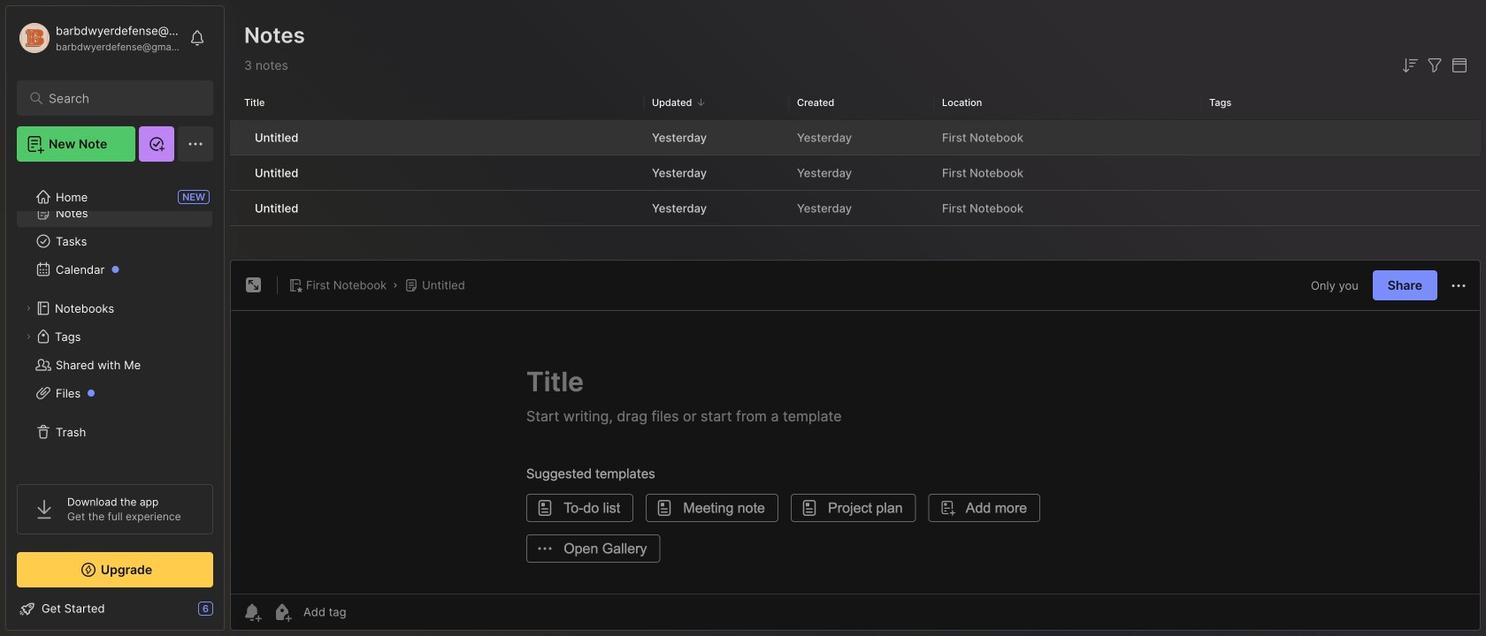 Task type: vqa. For each thing, say whether or not it's contained in the screenshot.
'More actions' Field
yes



Task type: locate. For each thing, give the bounding box(es) containing it.
Add filters field
[[1424, 55, 1445, 76]]

row group
[[230, 120, 1481, 227]]

Sort options field
[[1399, 55, 1421, 76]]

None search field
[[49, 88, 190, 109]]

Search text field
[[49, 90, 190, 107]]

Add tag field
[[302, 605, 434, 621]]

tree inside main element
[[6, 171, 224, 469]]

cell
[[230, 120, 244, 155], [230, 156, 244, 190], [230, 191, 244, 226]]

add a reminder image
[[242, 602, 263, 624]]

3 cell from the top
[[230, 191, 244, 226]]

2 vertical spatial cell
[[230, 191, 244, 226]]

none search field inside main element
[[49, 88, 190, 109]]

expand notebooks image
[[23, 303, 34, 314]]

tree
[[6, 171, 224, 469]]

Note Editor text field
[[231, 311, 1480, 594]]

expand tags image
[[23, 332, 34, 342]]

View options field
[[1445, 55, 1470, 76]]

0 vertical spatial cell
[[230, 120, 244, 155]]

More actions field
[[1448, 275, 1469, 297]]

1 vertical spatial cell
[[230, 156, 244, 190]]



Task type: describe. For each thing, give the bounding box(es) containing it.
add filters image
[[1424, 55, 1445, 76]]

note window element
[[230, 260, 1481, 636]]

main element
[[0, 0, 230, 637]]

add tag image
[[272, 602, 293, 624]]

Help and Learning task checklist field
[[6, 595, 224, 624]]

1 cell from the top
[[230, 120, 244, 155]]

2 cell from the top
[[230, 156, 244, 190]]

click to collapse image
[[223, 604, 237, 625]]

expand note image
[[243, 275, 265, 296]]

Account field
[[17, 20, 180, 56]]

more actions image
[[1448, 276, 1469, 297]]



